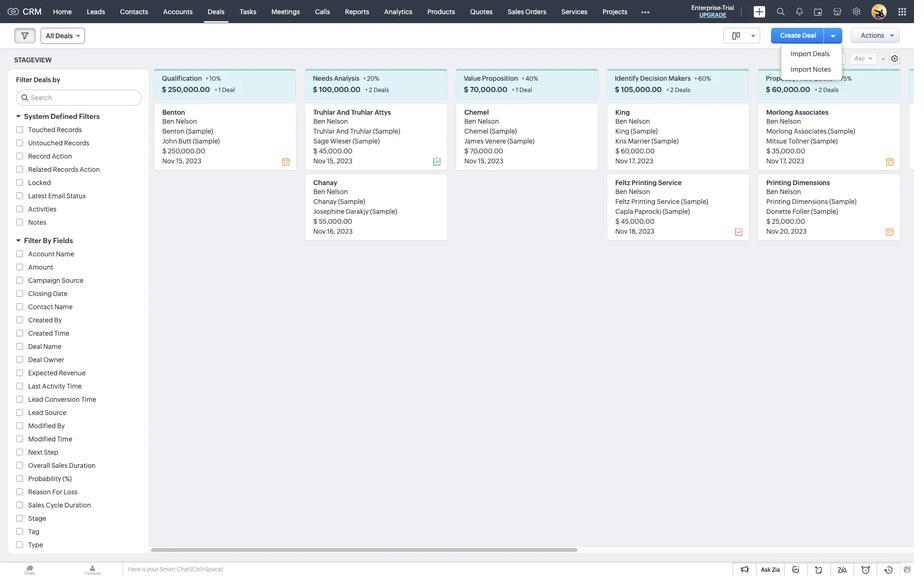 Task type: describe. For each thing, give the bounding box(es) containing it.
nelson inside the feltz printing service ben nelson feltz printing service (sample) capla paprocki (sample) $ 45,000.00 nov 18, 2023
[[629, 188, 651, 196]]

nelson inside morlong associates ben nelson morlong associates (sample) mitsue tollner (sample) $ 35,000.00 nov 17, 2023
[[780, 118, 802, 125]]

truhlar up sage wieser (sample) link
[[351, 128, 372, 135]]

nov inside morlong associates ben nelson morlong associates (sample) mitsue tollner (sample) $ 35,000.00 nov 17, 2023
[[767, 157, 779, 165]]

ben inside chanay ben nelson chanay (sample) josephine darakjy (sample) $ 55,000.00 nov 16, 2023
[[314, 188, 326, 196]]

touched
[[28, 126, 55, 134]]

modified for modified time
[[28, 436, 56, 443]]

calls
[[315, 8, 330, 15]]

darakjy
[[346, 208, 369, 216]]

2 chanay from the top
[[314, 198, 337, 206]]

all deals
[[46, 32, 73, 40]]

(%)
[[63, 475, 72, 483]]

deal inside button
[[803, 32, 817, 39]]

records for touched
[[57, 126, 82, 134]]

2 chemel from the top
[[465, 128, 489, 135]]

2023 inside king ben nelson king (sample) kris marrier (sample) $ 60,000.00 nov 17, 2023
[[638, 157, 654, 165]]

(sample) up "donette foller (sample)" link
[[830, 198, 857, 206]]

deal up deal owner
[[28, 343, 42, 351]]

filter for filter by fields
[[24, 237, 41, 245]]

stage
[[28, 515, 46, 523]]

2 deals for 105,000.00
[[671, 87, 691, 94]]

All Deals field
[[41, 28, 85, 44]]

feltz printing service (sample) link
[[616, 198, 709, 206]]

0 horizontal spatial action
[[52, 153, 72, 160]]

1 chanay from the top
[[314, 179, 338, 187]]

latest email status
[[28, 192, 86, 200]]

cycle
[[46, 502, 63, 509]]

qualification
[[162, 75, 202, 82]]

filter for filter deals by
[[16, 76, 32, 84]]

1 feltz from the top
[[616, 179, 631, 187]]

lead for lead source
[[28, 409, 43, 417]]

% for $ 105,000.00
[[707, 75, 712, 82]]

2023 inside truhlar and truhlar attys ben nelson truhlar and truhlar (sample) sage wieser (sample) $ 45,000.00 nov 15, 2023
[[337, 157, 353, 165]]

250,000.00 inside benton ben nelson benton (sample) john butt (sample) $ 250,000.00 nov 15, 2023
[[168, 148, 205, 155]]

truhlar and truhlar attys link
[[314, 109, 391, 116]]

upgrade
[[700, 12, 727, 18]]

products link
[[420, 0, 463, 23]]

conversion
[[45, 396, 80, 404]]

makers
[[669, 75, 691, 82]]

step
[[44, 449, 58, 456]]

18,
[[630, 228, 638, 235]]

morlong associates link
[[767, 109, 829, 116]]

ben inside the printing dimensions ben nelson printing dimensions (sample) donette foller (sample) $ 25,000.00 nov 20, 2023
[[767, 188, 779, 196]]

nelson inside the printing dimensions ben nelson printing dimensions (sample) donette foller (sample) $ 25,000.00 nov 20, 2023
[[780, 188, 802, 196]]

2023 inside chanay ben nelson chanay (sample) josephine darakjy (sample) $ 55,000.00 nov 16, 2023
[[337, 228, 353, 235]]

amount
[[28, 264, 53, 271]]

closing
[[28, 290, 52, 298]]

sort
[[787, 55, 800, 62]]

$ down "proposal/price"
[[767, 86, 771, 94]]

0 vertical spatial dimensions
[[794, 179, 831, 187]]

$ down value
[[464, 86, 469, 94]]

actions
[[862, 32, 885, 39]]

15, for benton ben nelson benton (sample) john butt (sample) $ 250,000.00 nov 15, 2023
[[176, 157, 184, 165]]

(sample) down benton (sample) link
[[193, 138, 220, 145]]

date
[[53, 290, 67, 298]]

by for modified
[[57, 422, 65, 430]]

nelson inside chemel ben nelson chemel (sample) james venere (sample) $ 70,000.00 nov 15, 2023
[[478, 118, 499, 125]]

services
[[562, 8, 588, 15]]

campaign
[[28, 277, 60, 285]]

(sample) down truhlar and truhlar (sample) link
[[353, 138, 380, 145]]

foller
[[793, 208, 810, 216]]

type
[[28, 541, 43, 549]]

all
[[46, 32, 54, 40]]

lead for lead conversion time
[[28, 396, 43, 404]]

$ inside truhlar and truhlar attys ben nelson truhlar and truhlar (sample) sage wieser (sample) $ 45,000.00 nov 15, 2023
[[314, 148, 318, 155]]

trial
[[723, 4, 735, 11]]

deals link
[[200, 0, 232, 23]]

none field size
[[724, 28, 761, 43]]

1 250,000.00 from the top
[[168, 86, 210, 94]]

john butt (sample) link
[[162, 138, 220, 145]]

proposal/price quote
[[767, 75, 834, 82]]

20 %
[[367, 75, 380, 82]]

nelson inside truhlar and truhlar attys ben nelson truhlar and truhlar (sample) sage wieser (sample) $ 45,000.00 nov 15, 2023
[[327, 118, 348, 125]]

(sample) up capla paprocki (sample) link
[[682, 198, 709, 206]]

(sample) down printing dimensions (sample) link
[[812, 208, 839, 216]]

17, inside king ben nelson king (sample) kris marrier (sample) $ 60,000.00 nov 17, 2023
[[630, 157, 637, 165]]

overall sales duration
[[28, 462, 96, 470]]

system
[[24, 113, 49, 121]]

ask zia
[[762, 567, 781, 573]]

benton (sample) link
[[162, 128, 213, 135]]

deals left tasks link
[[208, 8, 225, 15]]

products
[[428, 8, 456, 15]]

needs analysis
[[313, 75, 360, 82]]

records for related
[[53, 166, 78, 173]]

home
[[53, 8, 72, 15]]

calls link
[[308, 0, 338, 23]]

nelson inside chanay ben nelson chanay (sample) josephine darakjy (sample) $ 55,000.00 nov 16, 2023
[[327, 188, 348, 196]]

fields
[[53, 237, 73, 245]]

time down created by
[[54, 330, 69, 337]]

by for created
[[54, 317, 62, 324]]

deal up 'expected'
[[28, 356, 42, 364]]

1 horizontal spatial sales
[[51, 462, 68, 470]]

untouched
[[28, 139, 63, 147]]

1 vertical spatial service
[[657, 198, 680, 206]]

sales cycle duration
[[28, 502, 91, 509]]

needs
[[313, 75, 333, 82]]

create deal button
[[772, 28, 827, 43]]

$ inside chanay ben nelson chanay (sample) josephine darakjy (sample) $ 55,000.00 nov 16, 2023
[[314, 218, 318, 225]]

import notes link
[[782, 62, 842, 77]]

deal down the 40
[[520, 87, 533, 94]]

search element
[[772, 0, 791, 23]]

import deals link
[[782, 46, 842, 62]]

70,000.00 inside chemel ben nelson chemel (sample) james venere (sample) $ 70,000.00 nov 15, 2023
[[470, 148, 504, 155]]

ask
[[762, 567, 772, 573]]

next
[[28, 449, 43, 456]]

attys
[[375, 109, 391, 116]]

chat
[[177, 566, 189, 573]]

40 %
[[526, 75, 539, 82]]

1 vertical spatial and
[[336, 128, 349, 135]]

2 benton from the top
[[162, 128, 185, 135]]

(sample) up mitsue tollner (sample) link
[[829, 128, 856, 135]]

here is your smart chat (ctrl+space)
[[128, 566, 223, 573]]

time right conversion
[[81, 396, 96, 404]]

$ inside the feltz printing service ben nelson feltz printing service (sample) capla paprocki (sample) $ 45,000.00 nov 18, 2023
[[616, 218, 620, 225]]

source for lead source
[[45, 409, 67, 417]]

value
[[464, 75, 481, 82]]

leads
[[87, 8, 105, 15]]

0 vertical spatial associates
[[795, 109, 829, 116]]

2023 inside morlong associates ben nelson morlong associates (sample) mitsue tollner (sample) $ 35,000.00 nov 17, 2023
[[789, 157, 805, 165]]

profile image
[[872, 4, 888, 19]]

chemel (sample) link
[[465, 128, 517, 135]]

truhlar down $ 100,000.00
[[314, 109, 336, 116]]

truhlar up sage
[[314, 128, 335, 135]]

(sample) up the james venere (sample) link
[[490, 128, 517, 135]]

ben inside chemel ben nelson chemel (sample) james venere (sample) $ 70,000.00 nov 15, 2023
[[465, 118, 477, 125]]

2 deals for 60,000.00
[[819, 87, 840, 94]]

2 king from the top
[[616, 128, 630, 135]]

(sample) up josephine darakjy (sample) link
[[338, 198, 366, 206]]

tollner
[[789, 138, 810, 145]]

james
[[465, 138, 484, 145]]

(sample) down feltz printing service (sample) link
[[663, 208, 691, 216]]

chanay link
[[314, 179, 338, 187]]

time up step
[[57, 436, 72, 443]]

1 vertical spatial associates
[[795, 128, 828, 135]]

contacts
[[120, 8, 148, 15]]

ben inside king ben nelson king (sample) kris marrier (sample) $ 60,000.00 nov 17, 2023
[[616, 118, 628, 125]]

2023 inside the printing dimensions ben nelson printing dimensions (sample) donette foller (sample) $ 25,000.00 nov 20, 2023
[[792, 228, 808, 235]]

17, inside morlong associates ben nelson morlong associates (sample) mitsue tollner (sample) $ 35,000.00 nov 17, 2023
[[781, 157, 788, 165]]

signals image
[[797, 8, 804, 16]]

20,
[[781, 228, 790, 235]]

import notes
[[791, 66, 832, 73]]

0 vertical spatial and
[[337, 109, 350, 116]]

search image
[[778, 8, 786, 16]]

john
[[162, 138, 177, 145]]

deal owner
[[28, 356, 64, 364]]

deals up "import notes" link on the top
[[814, 50, 831, 58]]

probability (%)
[[28, 475, 72, 483]]

1 morlong from the top
[[767, 109, 794, 116]]

sales for cycle
[[28, 502, 44, 509]]

$ 105,000.00
[[615, 86, 663, 94]]

by for filter
[[43, 237, 51, 245]]

$ down "identify"
[[615, 86, 620, 94]]

truhlar up truhlar and truhlar (sample) link
[[351, 109, 373, 116]]

% for $ 100,000.00
[[375, 75, 380, 82]]

services link
[[554, 0, 596, 23]]

nelson inside king ben nelson king (sample) kris marrier (sample) $ 60,000.00 nov 17, 2023
[[629, 118, 651, 125]]

15, inside truhlar and truhlar attys ben nelson truhlar and truhlar (sample) sage wieser (sample) $ 45,000.00 nov 15, 2023
[[327, 157, 336, 165]]

quotes
[[471, 8, 493, 15]]

10 %
[[210, 75, 221, 82]]

Other Modules field
[[636, 4, 656, 19]]

reason for loss
[[28, 489, 78, 496]]

your
[[147, 566, 159, 573]]

(sample) up john butt (sample) link on the top left
[[186, 128, 213, 135]]

sage wieser (sample) link
[[314, 138, 380, 145]]

105,000.00
[[622, 86, 663, 94]]

created time
[[28, 330, 69, 337]]

$ down needs
[[313, 86, 318, 94]]

value proposition
[[464, 75, 519, 82]]

name for deal name
[[43, 343, 61, 351]]

contact name
[[28, 303, 73, 311]]

$ inside king ben nelson king (sample) kris marrier (sample) $ 60,000.00 nov 17, 2023
[[616, 148, 620, 155]]

deal right $ 250,000.00
[[222, 87, 235, 94]]

for
[[52, 489, 62, 496]]

overall
[[28, 462, 50, 470]]

20
[[367, 75, 375, 82]]

modified by
[[28, 422, 65, 430]]



Task type: vqa. For each thing, say whether or not it's contained in the screenshot.
Deals within the field
yes



Task type: locate. For each thing, give the bounding box(es) containing it.
2 2 from the left
[[671, 87, 674, 94]]

1 deal for $ 250,000.00
[[219, 87, 235, 94]]

0 vertical spatial lead
[[28, 396, 43, 404]]

chemel ben nelson chemel (sample) james venere (sample) $ 70,000.00 nov 15, 2023
[[465, 109, 535, 165]]

% right qualification at the top left of page
[[216, 75, 221, 82]]

nelson down truhlar and truhlar attys link
[[327, 118, 348, 125]]

action up status
[[80, 166, 100, 173]]

(sample) up kris marrier (sample) link
[[631, 128, 659, 135]]

printing dimensions ben nelson printing dimensions (sample) donette foller (sample) $ 25,000.00 nov 20, 2023
[[767, 179, 857, 235]]

40
[[526, 75, 534, 82]]

16,
[[327, 228, 336, 235]]

james venere (sample) link
[[465, 138, 535, 145]]

deals right the all on the top left
[[55, 32, 73, 40]]

1 horizontal spatial 45,000.00
[[621, 218, 655, 225]]

1 vertical spatial king
[[616, 128, 630, 135]]

0 vertical spatial 70,000.00
[[470, 86, 508, 94]]

deals down makers
[[676, 87, 691, 94]]

dimensions up "donette foller (sample)" link
[[793, 198, 829, 206]]

% for $ 60,000.00
[[848, 75, 853, 82]]

0 vertical spatial duration
[[69, 462, 96, 470]]

0 horizontal spatial sales
[[28, 502, 44, 509]]

created by
[[28, 317, 62, 324]]

chanay (sample) link
[[314, 198, 366, 206]]

2 deals down 20 %
[[369, 87, 390, 94]]

2 horizontal spatial 15,
[[478, 157, 487, 165]]

45,000.00
[[319, 148, 353, 155], [621, 218, 655, 225]]

0 horizontal spatial 17,
[[630, 157, 637, 165]]

2023 down kris marrier (sample) link
[[638, 157, 654, 165]]

1 chemel from the top
[[465, 109, 489, 116]]

2 deals for 100,000.00
[[369, 87, 390, 94]]

0 vertical spatial sales
[[508, 8, 524, 15]]

morlong associates (sample) link
[[767, 128, 856, 135]]

70,000.00 down "value proposition"
[[470, 86, 508, 94]]

0 vertical spatial records
[[57, 126, 82, 134]]

0 vertical spatial feltz
[[616, 179, 631, 187]]

filter deals by
[[16, 76, 60, 84]]

latest
[[28, 192, 47, 200]]

1 vertical spatial duration
[[64, 502, 91, 509]]

by for sort
[[802, 55, 809, 62]]

modified up next step
[[28, 436, 56, 443]]

profile element
[[867, 0, 893, 23]]

filter
[[16, 76, 32, 84], [24, 237, 41, 245]]

nelson up chanay (sample) link
[[327, 188, 348, 196]]

1 horizontal spatial 60,000.00
[[773, 86, 811, 94]]

system defined filters button
[[8, 108, 149, 125]]

ben inside truhlar and truhlar attys ben nelson truhlar and truhlar (sample) sage wieser (sample) $ 45,000.00 nov 15, 2023
[[314, 118, 326, 125]]

owner
[[43, 356, 64, 364]]

nov down sage
[[314, 157, 326, 165]]

0 horizontal spatial 2 deals
[[369, 87, 390, 94]]

and down 100,000.00
[[337, 109, 350, 116]]

by inside dropdown button
[[43, 237, 51, 245]]

nov inside chemel ben nelson chemel (sample) james venere (sample) $ 70,000.00 nov 15, 2023
[[465, 157, 477, 165]]

deal
[[803, 32, 817, 39], [222, 87, 235, 94], [520, 87, 533, 94], [28, 343, 42, 351], [28, 356, 42, 364]]

5 % from the left
[[848, 75, 853, 82]]

1 70,000.00 from the top
[[470, 86, 508, 94]]

None field
[[724, 28, 761, 43], [814, 52, 846, 65], [814, 52, 846, 65]]

0 vertical spatial filter
[[16, 76, 32, 84]]

wieser
[[331, 138, 352, 145]]

1 for 70,000.00
[[516, 87, 519, 94]]

sales left orders
[[508, 8, 524, 15]]

proposition
[[483, 75, 519, 82]]

0 vertical spatial import
[[791, 50, 812, 58]]

modified for modified by
[[28, 422, 56, 430]]

1 for 250,000.00
[[219, 87, 221, 94]]

2 horizontal spatial 2 deals
[[819, 87, 840, 94]]

ben down 'chanay' link
[[314, 188, 326, 196]]

1 import from the top
[[791, 50, 812, 58]]

1 horizontal spatial 17,
[[781, 157, 788, 165]]

expected
[[28, 370, 58, 377]]

2023 down venere
[[488, 157, 504, 165]]

nov inside benton ben nelson benton (sample) john butt (sample) $ 250,000.00 nov 15, 2023
[[162, 157, 175, 165]]

1 benton from the top
[[162, 109, 185, 116]]

1 vertical spatial chanay
[[314, 198, 337, 206]]

nov inside king ben nelson king (sample) kris marrier (sample) $ 60,000.00 nov 17, 2023
[[616, 157, 628, 165]]

nov inside the printing dimensions ben nelson printing dimensions (sample) donette foller (sample) $ 25,000.00 nov 20, 2023
[[767, 228, 779, 235]]

ben down benton link
[[162, 118, 174, 125]]

nov
[[162, 157, 175, 165], [314, 157, 326, 165], [465, 157, 477, 165], [616, 157, 628, 165], [767, 157, 779, 165], [314, 228, 326, 235], [616, 228, 628, 235], [767, 228, 779, 235]]

king (sample) link
[[616, 128, 659, 135]]

signals element
[[791, 0, 809, 23]]

1 2 from the left
[[369, 87, 373, 94]]

45,000.00 inside truhlar and truhlar attys ben nelson truhlar and truhlar (sample) sage wieser (sample) $ 45,000.00 nov 15, 2023
[[319, 148, 353, 155]]

3 15, from the left
[[478, 157, 487, 165]]

nov inside chanay ben nelson chanay (sample) josephine darakjy (sample) $ 55,000.00 nov 16, 2023
[[314, 228, 326, 235]]

0 vertical spatial 250,000.00
[[168, 86, 210, 94]]

calendar image
[[815, 8, 823, 15]]

email
[[48, 192, 65, 200]]

1 vertical spatial source
[[45, 409, 67, 417]]

1 vertical spatial benton
[[162, 128, 185, 135]]

1 vertical spatial 60,000.00
[[621, 148, 655, 155]]

1 deal for $ 70,000.00
[[516, 87, 533, 94]]

70,000.00 down venere
[[470, 148, 504, 155]]

donette
[[767, 208, 792, 216]]

account name
[[28, 250, 74, 258]]

benton up benton (sample) link
[[162, 109, 185, 116]]

1 vertical spatial name
[[54, 303, 73, 311]]

250,000.00
[[168, 86, 210, 94], [168, 148, 205, 155]]

ben down chemel link at the right top
[[465, 118, 477, 125]]

1 deal
[[219, 87, 235, 94], [516, 87, 533, 94]]

by right sort
[[802, 55, 809, 62]]

sales for orders
[[508, 8, 524, 15]]

source for campaign source
[[62, 277, 84, 285]]

1 vertical spatial action
[[80, 166, 100, 173]]

15, inside benton ben nelson benton (sample) john butt (sample) $ 250,000.00 nov 15, 2023
[[176, 157, 184, 165]]

1 2 deals from the left
[[369, 87, 390, 94]]

associates up mitsue tollner (sample) link
[[795, 128, 828, 135]]

printing
[[632, 179, 657, 187], [767, 179, 792, 187], [632, 198, 656, 206], [767, 198, 791, 206]]

deal name
[[28, 343, 61, 351]]

deals left by
[[34, 76, 51, 84]]

name down fields
[[56, 250, 74, 258]]

identify
[[615, 75, 640, 82]]

75 %
[[841, 75, 853, 82]]

0 vertical spatial source
[[62, 277, 84, 285]]

25,000.00
[[773, 218, 806, 225]]

system defined filters
[[24, 113, 100, 121]]

import for import notes
[[791, 66, 812, 73]]

0 vertical spatial king
[[616, 109, 630, 116]]

% right makers
[[707, 75, 712, 82]]

100,000.00
[[319, 86, 361, 94]]

$ inside morlong associates ben nelson morlong associates (sample) mitsue tollner (sample) $ 35,000.00 nov 17, 2023
[[767, 148, 771, 155]]

250,000.00 down qualification at the top left of page
[[168, 86, 210, 94]]

here
[[128, 566, 141, 573]]

lead conversion time
[[28, 396, 96, 404]]

name for account name
[[56, 250, 74, 258]]

ben inside benton ben nelson benton (sample) john butt (sample) $ 250,000.00 nov 15, 2023
[[162, 118, 174, 125]]

activities
[[28, 206, 57, 213]]

orders
[[526, 8, 547, 15]]

nov left 20,
[[767, 228, 779, 235]]

create menu image
[[754, 6, 766, 17]]

meetings
[[272, 8, 300, 15]]

0 vertical spatial created
[[28, 317, 53, 324]]

0 vertical spatial notes
[[814, 66, 832, 73]]

1 king from the top
[[616, 109, 630, 116]]

dimensions
[[794, 179, 831, 187], [793, 198, 829, 206]]

2 created from the top
[[28, 330, 53, 337]]

notes
[[814, 66, 832, 73], [28, 219, 46, 226]]

1 horizontal spatial action
[[80, 166, 100, 173]]

(sample) down the morlong associates (sample) link
[[811, 138, 839, 145]]

last activity time
[[28, 383, 82, 390]]

chanay up chanay (sample) link
[[314, 179, 338, 187]]

deals inside field
[[55, 32, 73, 40]]

chats image
[[0, 563, 60, 576]]

0 vertical spatial chemel
[[465, 109, 489, 116]]

1 vertical spatial 45,000.00
[[621, 218, 655, 225]]

2 deals
[[369, 87, 390, 94], [671, 87, 691, 94], [819, 87, 840, 94]]

dimensions up printing dimensions (sample) link
[[794, 179, 831, 187]]

crm link
[[8, 7, 42, 17]]

0 vertical spatial name
[[56, 250, 74, 258]]

1 vertical spatial 70,000.00
[[470, 148, 504, 155]]

ben down king link
[[616, 118, 628, 125]]

sales orders link
[[501, 0, 554, 23]]

(sample) right marrier
[[652, 138, 679, 145]]

projects
[[603, 8, 628, 15]]

0 horizontal spatial 1 deal
[[219, 87, 235, 94]]

marrier
[[629, 138, 651, 145]]

action
[[52, 153, 72, 160], [80, 166, 100, 173]]

60,000.00 down marrier
[[621, 148, 655, 155]]

0 vertical spatial chanay
[[314, 179, 338, 187]]

campaign source
[[28, 277, 84, 285]]

morlong down $ 60,000.00
[[767, 109, 794, 116]]

feltz printing service link
[[616, 179, 682, 187]]

nelson down the printing dimensions link
[[780, 188, 802, 196]]

import
[[791, 50, 812, 58], [791, 66, 812, 73]]

morlong up the "mitsue"
[[767, 128, 793, 135]]

1 vertical spatial records
[[64, 139, 89, 147]]

sales up the stage
[[28, 502, 44, 509]]

$ down josephine
[[314, 218, 318, 225]]

2 vertical spatial name
[[43, 343, 61, 351]]

2 vertical spatial records
[[53, 166, 78, 173]]

2023 down the 55,000.00
[[337, 228, 353, 235]]

1 vertical spatial filter
[[24, 237, 41, 245]]

ben inside the feltz printing service ben nelson feltz printing service (sample) capla paprocki (sample) $ 45,000.00 nov 18, 2023
[[616, 188, 628, 196]]

nov inside the feltz printing service ben nelson feltz printing service (sample) capla paprocki (sample) $ 45,000.00 nov 18, 2023
[[616, 228, 628, 235]]

truhlar and truhlar attys ben nelson truhlar and truhlar (sample) sage wieser (sample) $ 45,000.00 nov 15, 2023
[[314, 109, 401, 165]]

0 horizontal spatial 1
[[219, 87, 221, 94]]

0 vertical spatial 60,000.00
[[773, 86, 811, 94]]

$ 100,000.00
[[313, 86, 361, 94]]

2 for $ 105,000.00
[[671, 87, 674, 94]]

chemel up james
[[465, 128, 489, 135]]

ben up donette
[[767, 188, 779, 196]]

2023 inside the feltz printing service ben nelson feltz printing service (sample) capla paprocki (sample) $ 45,000.00 nov 18, 2023
[[639, 228, 655, 235]]

time down revenue
[[67, 383, 82, 390]]

josephine darakjy (sample) link
[[314, 208, 398, 216]]

0 vertical spatial action
[[52, 153, 72, 160]]

2 feltz from the top
[[616, 198, 631, 206]]

ben up the "mitsue"
[[767, 118, 779, 125]]

Search text field
[[17, 90, 142, 105]]

1 1 deal from the left
[[219, 87, 235, 94]]

1 horizontal spatial notes
[[814, 66, 832, 73]]

2023 right 20,
[[792, 228, 808, 235]]

donette foller (sample) link
[[767, 208, 839, 216]]

service up capla paprocki (sample) link
[[657, 198, 680, 206]]

expected revenue
[[28, 370, 86, 377]]

revenue
[[59, 370, 86, 377]]

duration for sales cycle duration
[[64, 502, 91, 509]]

2 modified from the top
[[28, 436, 56, 443]]

created for created by
[[28, 317, 53, 324]]

% for $ 70,000.00
[[534, 75, 539, 82]]

nov down john
[[162, 157, 175, 165]]

2023 down 35,000.00
[[789, 157, 805, 165]]

2 vertical spatial sales
[[28, 502, 44, 509]]

nelson down morlong associates link
[[780, 118, 802, 125]]

reports link
[[338, 0, 377, 23]]

45,000.00 inside the feltz printing service ben nelson feltz printing service (sample) capla paprocki (sample) $ 45,000.00 nov 18, 2023
[[621, 218, 655, 225]]

1 modified from the top
[[28, 422, 56, 430]]

nov left 16, at the top
[[314, 228, 326, 235]]

%
[[216, 75, 221, 82], [375, 75, 380, 82], [534, 75, 539, 82], [707, 75, 712, 82], [848, 75, 853, 82]]

1 1 from the left
[[219, 87, 221, 94]]

filter down stageview
[[16, 76, 32, 84]]

ben inside morlong associates ben nelson morlong associates (sample) mitsue tollner (sample) $ 35,000.00 nov 17, 2023
[[767, 118, 779, 125]]

deals
[[208, 8, 225, 15], [55, 32, 73, 40], [814, 50, 831, 58], [34, 76, 51, 84], [374, 87, 390, 94], [676, 87, 691, 94], [824, 87, 840, 94]]

size image
[[733, 32, 741, 40]]

2 for $ 100,000.00
[[369, 87, 373, 94]]

$ down james
[[465, 148, 469, 155]]

2 import from the top
[[791, 66, 812, 73]]

1 horizontal spatial 15,
[[327, 157, 336, 165]]

notes up quote
[[814, 66, 832, 73]]

2 down quote
[[819, 87, 823, 94]]

$ inside the printing dimensions ben nelson printing dimensions (sample) donette foller (sample) $ 25,000.00 nov 20, 2023
[[767, 218, 771, 225]]

2023 inside benton ben nelson benton (sample) john butt (sample) $ 250,000.00 nov 15, 2023
[[186, 157, 202, 165]]

2023
[[186, 157, 202, 165], [337, 157, 353, 165], [488, 157, 504, 165], [638, 157, 654, 165], [789, 157, 805, 165], [337, 228, 353, 235], [639, 228, 655, 235], [792, 228, 808, 235]]

time
[[54, 330, 69, 337], [67, 383, 82, 390], [81, 396, 96, 404], [57, 436, 72, 443]]

1 vertical spatial import
[[791, 66, 812, 73]]

2 down 20
[[369, 87, 373, 94]]

2 horizontal spatial 2
[[819, 87, 823, 94]]

$ down john
[[162, 148, 167, 155]]

create menu element
[[749, 0, 772, 23]]

3 % from the left
[[534, 75, 539, 82]]

1 vertical spatial chemel
[[465, 128, 489, 135]]

accounts link
[[156, 0, 200, 23]]

0 vertical spatial modified
[[28, 422, 56, 430]]

2023 down sage wieser (sample) link
[[337, 157, 353, 165]]

0 vertical spatial service
[[659, 179, 682, 187]]

0 vertical spatial 45,000.00
[[319, 148, 353, 155]]

$ down "kris" on the right of the page
[[616, 148, 620, 155]]

2 % from the left
[[375, 75, 380, 82]]

contacts image
[[63, 563, 122, 576]]

2023 inside chemel ben nelson chemel (sample) james venere (sample) $ 70,000.00 nov 15, 2023
[[488, 157, 504, 165]]

1 lead from the top
[[28, 396, 43, 404]]

source
[[62, 277, 84, 285], [45, 409, 67, 417]]

2 15, from the left
[[327, 157, 336, 165]]

name
[[56, 250, 74, 258], [54, 303, 73, 311], [43, 343, 61, 351]]

1 vertical spatial modified
[[28, 436, 56, 443]]

action up related records action
[[52, 153, 72, 160]]

2 1 from the left
[[516, 87, 519, 94]]

filter by fields
[[24, 237, 73, 245]]

chanay up josephine
[[314, 198, 337, 206]]

nelson inside benton ben nelson benton (sample) john butt (sample) $ 250,000.00 nov 15, 2023
[[176, 118, 197, 125]]

60,000.00 inside king ben nelson king (sample) kris marrier (sample) $ 60,000.00 nov 17, 2023
[[621, 148, 655, 155]]

records for untouched
[[64, 139, 89, 147]]

0 vertical spatial benton
[[162, 109, 185, 116]]

15, down wieser
[[327, 157, 336, 165]]

truhlar
[[314, 109, 336, 116], [351, 109, 373, 116], [314, 128, 335, 135], [351, 128, 372, 135]]

15, for chemel ben nelson chemel (sample) james venere (sample) $ 70,000.00 nov 15, 2023
[[478, 157, 487, 165]]

1 horizontal spatial 1 deal
[[516, 87, 533, 94]]

2 2 deals from the left
[[671, 87, 691, 94]]

% right the analysis
[[375, 75, 380, 82]]

1 vertical spatial sales
[[51, 462, 68, 470]]

nov inside truhlar and truhlar attys ben nelson truhlar and truhlar (sample) sage wieser (sample) $ 45,000.00 nov 15, 2023
[[314, 157, 326, 165]]

35,000.00
[[773, 148, 806, 155]]

deals down 20 %
[[374, 87, 390, 94]]

records down the "touched records" in the top left of the page
[[64, 139, 89, 147]]

notes down activities
[[28, 219, 46, 226]]

import for import deals
[[791, 50, 812, 58]]

source up 'date'
[[62, 277, 84, 285]]

chanay
[[314, 179, 338, 187], [314, 198, 337, 206]]

3 2 from the left
[[819, 87, 823, 94]]

$ down sage
[[314, 148, 318, 155]]

kris
[[616, 138, 627, 145]]

feltz printing service ben nelson feltz printing service (sample) capla paprocki (sample) $ 45,000.00 nov 18, 2023
[[616, 179, 709, 235]]

filter up account
[[24, 237, 41, 245]]

1 horizontal spatial 2 deals
[[671, 87, 691, 94]]

$ inside chemel ben nelson chemel (sample) james venere (sample) $ 70,000.00 nov 15, 2023
[[465, 148, 469, 155]]

(sample) down attys
[[373, 128, 401, 135]]

nelson down 'feltz printing service' link at the top
[[629, 188, 651, 196]]

1 vertical spatial 250,000.00
[[168, 148, 205, 155]]

nov down 35,000.00
[[767, 157, 779, 165]]

1 vertical spatial created
[[28, 330, 53, 337]]

created for created time
[[28, 330, 53, 337]]

$ down qualification at the top left of page
[[162, 86, 167, 94]]

ben
[[162, 118, 174, 125], [314, 118, 326, 125], [465, 118, 477, 125], [616, 118, 628, 125], [767, 118, 779, 125], [314, 188, 326, 196], [616, 188, 628, 196], [767, 188, 779, 196]]

1 15, from the left
[[176, 157, 184, 165]]

mitsue tollner (sample) link
[[767, 138, 839, 145]]

2 deals down makers
[[671, 87, 691, 94]]

create
[[781, 32, 802, 39]]

modified down lead source
[[28, 422, 56, 430]]

1 vertical spatial morlong
[[767, 128, 793, 135]]

0 horizontal spatial 2
[[369, 87, 373, 94]]

1 created from the top
[[28, 317, 53, 324]]

$ inside benton ben nelson benton (sample) john butt (sample) $ 250,000.00 nov 15, 2023
[[162, 148, 167, 155]]

benton
[[162, 109, 185, 116], [162, 128, 185, 135]]

nov down james
[[465, 157, 477, 165]]

60,000.00 down "proposal/price"
[[773, 86, 811, 94]]

15, inside chemel ben nelson chemel (sample) james venere (sample) $ 70,000.00 nov 15, 2023
[[478, 157, 487, 165]]

2 for $ 60,000.00
[[819, 87, 823, 94]]

2 250,000.00 from the top
[[168, 148, 205, 155]]

sort by
[[787, 55, 809, 62]]

0 horizontal spatial 15,
[[176, 157, 184, 165]]

2 70,000.00 from the top
[[470, 148, 504, 155]]

3 2 deals from the left
[[819, 87, 840, 94]]

(sample) right the darakjy
[[370, 208, 398, 216]]

1 vertical spatial feltz
[[616, 198, 631, 206]]

0 horizontal spatial notes
[[28, 219, 46, 226]]

filter inside dropdown button
[[24, 237, 41, 245]]

1 down 10 %
[[219, 87, 221, 94]]

2 1 deal from the left
[[516, 87, 533, 94]]

% right quote
[[848, 75, 853, 82]]

(sample) right venere
[[508, 138, 535, 145]]

deals down quote
[[824, 87, 840, 94]]

meetings link
[[264, 0, 308, 23]]

nelson up benton (sample) link
[[176, 118, 197, 125]]

duration for overall sales duration
[[69, 462, 96, 470]]

nelson up chemel (sample) link at the top right of page
[[478, 118, 499, 125]]

name for contact name
[[54, 303, 73, 311]]

last
[[28, 383, 41, 390]]

2 lead from the top
[[28, 409, 43, 417]]

1 horizontal spatial 2
[[671, 87, 674, 94]]

$ 60,000.00
[[767, 86, 811, 94]]

chemel
[[465, 109, 489, 116], [465, 128, 489, 135]]

name down 'date'
[[54, 303, 73, 311]]

2 17, from the left
[[781, 157, 788, 165]]

1 vertical spatial dimensions
[[793, 198, 829, 206]]

decision
[[641, 75, 668, 82]]

1 % from the left
[[216, 75, 221, 82]]

enterprise-
[[692, 4, 723, 11]]

lead up the modified by
[[28, 409, 43, 417]]

king up "kris" on the right of the page
[[616, 128, 630, 135]]

$ 250,000.00
[[162, 86, 210, 94]]

nov down "kris" on the right of the page
[[616, 157, 628, 165]]

defined
[[51, 113, 77, 121]]

untouched records
[[28, 139, 89, 147]]

$ down the "mitsue"
[[767, 148, 771, 155]]

% for $ 250,000.00
[[216, 75, 221, 82]]

0 horizontal spatial 45,000.00
[[319, 148, 353, 155]]

1 horizontal spatial 1
[[516, 87, 519, 94]]

4 % from the left
[[707, 75, 712, 82]]

2 horizontal spatial sales
[[508, 8, 524, 15]]

butt
[[179, 138, 191, 145]]

1
[[219, 87, 221, 94], [516, 87, 519, 94]]

2 morlong from the top
[[767, 128, 793, 135]]

1 vertical spatial notes
[[28, 219, 46, 226]]

0 horizontal spatial 60,000.00
[[621, 148, 655, 155]]

ben up capla at the right top of the page
[[616, 188, 628, 196]]

1 17, from the left
[[630, 157, 637, 165]]

associates
[[795, 109, 829, 116], [795, 128, 828, 135]]

nov left 18,
[[616, 228, 628, 235]]

1 vertical spatial lead
[[28, 409, 43, 417]]

0 vertical spatial morlong
[[767, 109, 794, 116]]



